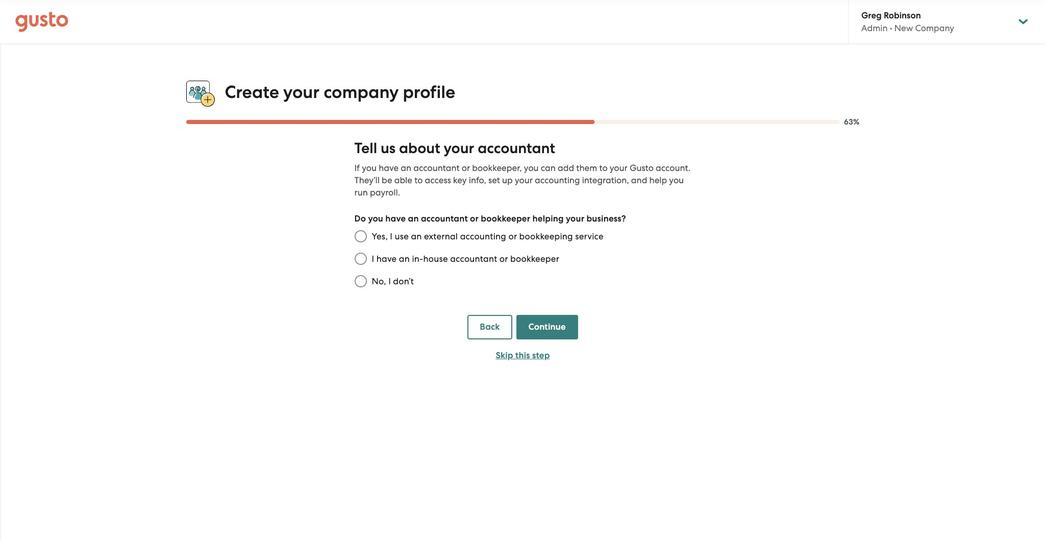Task type: describe. For each thing, give the bounding box(es) containing it.
company
[[324, 82, 399, 103]]

service
[[576, 231, 604, 242]]

admin
[[862, 23, 888, 33]]

have for have
[[386, 214, 406, 224]]

your up key
[[444, 139, 475, 157]]

greg
[[862, 10, 882, 21]]

house
[[424, 254, 448, 264]]

run
[[355, 187, 368, 198]]

be
[[382, 175, 392, 185]]

account.
[[656, 163, 691, 173]]

bookkeeper,
[[472, 163, 522, 173]]

you right 'if'
[[362, 163, 377, 173]]

0 vertical spatial to
[[600, 163, 608, 173]]

access
[[425, 175, 451, 185]]

company
[[916, 23, 955, 33]]

you right do
[[368, 214, 383, 224]]

you left can
[[524, 163, 539, 173]]

gusto
[[630, 163, 654, 173]]

skip this step
[[496, 350, 550, 361]]

2 vertical spatial have
[[377, 254, 397, 264]]

accountant for if you have an accountant or bookkeeper, you can add them to your gusto account. they'll be able to access key info, set up your accounting integration, and help you run payroll.
[[414, 163, 460, 173]]

set
[[489, 175, 500, 185]]

info,
[[469, 175, 486, 185]]

create
[[225, 82, 279, 103]]

or up yes, i use an external accounting or bookkeeping service
[[470, 214, 479, 224]]

continue
[[529, 322, 566, 332]]

accountant for do you have an accountant or bookkeeper helping your business?
[[421, 214, 468, 224]]

us
[[381, 139, 396, 157]]

your right the create
[[283, 82, 320, 103]]

you down account.
[[670, 175, 684, 185]]

about
[[399, 139, 440, 157]]

tell us about your accountant
[[355, 139, 555, 157]]

they'll
[[355, 175, 380, 185]]

helping
[[533, 214, 564, 224]]

step
[[533, 350, 550, 361]]

do
[[355, 214, 366, 224]]

if you have an accountant or bookkeeper, you can add them to your gusto account. they'll be able to access key info, set up your accounting integration, and help you run payroll.
[[355, 163, 691, 198]]

don't
[[393, 276, 414, 287]]

accountant down yes, i use an external accounting or bookkeeping service
[[450, 254, 498, 264]]

help
[[650, 175, 667, 185]]

i for yes,
[[390, 231, 393, 242]]

do you have an accountant or bookkeeper helping your business?
[[355, 214, 626, 224]]

robinson
[[884, 10, 921, 21]]

payroll.
[[370, 187, 400, 198]]

tell
[[355, 139, 377, 157]]

1 vertical spatial bookkeeper
[[511, 254, 560, 264]]

use
[[395, 231, 409, 242]]

able
[[395, 175, 413, 185]]

business?
[[587, 214, 626, 224]]

them
[[577, 163, 597, 173]]

or down do you have an accountant or bookkeeper helping your business? in the top of the page
[[509, 231, 517, 242]]

•
[[890, 23, 893, 33]]

your up service
[[566, 214, 585, 224]]

or down yes, i use an external accounting or bookkeeping service
[[500, 254, 508, 264]]

new
[[895, 23, 914, 33]]

create your company profile
[[225, 82, 456, 103]]

no, i don't
[[372, 276, 414, 287]]



Task type: locate. For each thing, give the bounding box(es) containing it.
accounting
[[535, 175, 580, 185], [460, 231, 507, 242]]

have up "no, i don't"
[[377, 254, 397, 264]]

2 vertical spatial i
[[389, 276, 391, 287]]

in-
[[412, 254, 424, 264]]

have
[[379, 163, 399, 173], [386, 214, 406, 224], [377, 254, 397, 264]]

accountant inside if you have an accountant or bookkeeper, you can add them to your gusto account. they'll be able to access key info, set up your accounting integration, and help you run payroll.
[[414, 163, 460, 173]]

yes, i use an external accounting or bookkeeping service
[[372, 231, 604, 242]]

key
[[453, 175, 467, 185]]

i have an in-house accountant or bookkeeper
[[372, 254, 560, 264]]

yes,
[[372, 231, 388, 242]]

and
[[631, 175, 648, 185]]

bookkeeper
[[481, 214, 531, 224], [511, 254, 560, 264]]

have inside if you have an accountant or bookkeeper, you can add them to your gusto account. they'll be able to access key info, set up your accounting integration, and help you run payroll.
[[379, 163, 399, 173]]

accounting inside if you have an accountant or bookkeeper, you can add them to your gusto account. they'll be able to access key info, set up your accounting integration, and help you run payroll.
[[535, 175, 580, 185]]

back link
[[468, 315, 512, 340]]

an right use
[[411, 231, 422, 242]]

i
[[390, 231, 393, 242], [372, 254, 374, 264], [389, 276, 391, 287]]

greg robinson admin • new company
[[862, 10, 955, 33]]

or
[[462, 163, 470, 173], [470, 214, 479, 224], [509, 231, 517, 242], [500, 254, 508, 264]]

an for if
[[401, 163, 412, 173]]

Yes, I use an external accounting or bookkeeping service radio
[[349, 225, 372, 248]]

i left use
[[390, 231, 393, 242]]

or up key
[[462, 163, 470, 173]]

an inside if you have an accountant or bookkeeper, you can add them to your gusto account. they'll be able to access key info, set up your accounting integration, and help you run payroll.
[[401, 163, 412, 173]]

0 vertical spatial accounting
[[535, 175, 580, 185]]

an up use
[[408, 214, 419, 224]]

or inside if you have an accountant or bookkeeper, you can add them to your gusto account. they'll be able to access key info, set up your accounting integration, and help you run payroll.
[[462, 163, 470, 173]]

an
[[401, 163, 412, 173], [408, 214, 419, 224], [411, 231, 422, 242], [399, 254, 410, 264]]

have up "be" at the left top
[[379, 163, 399, 173]]

your right up
[[515, 175, 533, 185]]

skip
[[496, 350, 514, 361]]

home image
[[15, 11, 68, 32]]

an up "able"
[[401, 163, 412, 173]]

to right "able"
[[415, 175, 423, 185]]

1 horizontal spatial to
[[600, 163, 608, 173]]

accounting down do you have an accountant or bookkeeper helping your business? in the top of the page
[[460, 231, 507, 242]]

0 vertical spatial bookkeeper
[[481, 214, 531, 224]]

your up integration,
[[610, 163, 628, 173]]

accountant up access
[[414, 163, 460, 173]]

profile
[[403, 82, 456, 103]]

accounting down add
[[535, 175, 580, 185]]

accountant
[[478, 139, 555, 157], [414, 163, 460, 173], [421, 214, 468, 224], [450, 254, 498, 264]]

1 vertical spatial to
[[415, 175, 423, 185]]

have up use
[[386, 214, 406, 224]]

to up integration,
[[600, 163, 608, 173]]

i for no,
[[389, 276, 391, 287]]

0 vertical spatial i
[[390, 231, 393, 242]]

an for yes,
[[411, 231, 422, 242]]

an for do
[[408, 214, 419, 224]]

your
[[283, 82, 320, 103], [444, 139, 475, 157], [610, 163, 628, 173], [515, 175, 533, 185], [566, 214, 585, 224]]

0 horizontal spatial accounting
[[460, 231, 507, 242]]

up
[[502, 175, 513, 185]]

have for about
[[379, 163, 399, 173]]

i up no,
[[372, 254, 374, 264]]

accountant up the bookkeeper,
[[478, 139, 555, 157]]

1 vertical spatial accounting
[[460, 231, 507, 242]]

skip this step button
[[468, 344, 578, 368]]

you
[[362, 163, 377, 173], [524, 163, 539, 173], [670, 175, 684, 185], [368, 214, 383, 224]]

I have an in-house accountant or bookkeeper radio
[[349, 248, 372, 270]]

1 vertical spatial i
[[372, 254, 374, 264]]

0 horizontal spatial to
[[415, 175, 423, 185]]

63%
[[844, 118, 860, 127]]

i right no,
[[389, 276, 391, 287]]

bookkeeper down bookkeeping
[[511, 254, 560, 264]]

continue button
[[516, 315, 578, 340]]

1 horizontal spatial accounting
[[535, 175, 580, 185]]

accountant for tell us about your accountant
[[478, 139, 555, 157]]

an left in-
[[399, 254, 410, 264]]

back
[[480, 322, 500, 332]]

no,
[[372, 276, 386, 287]]

can
[[541, 163, 556, 173]]

integration,
[[582, 175, 629, 185]]

if
[[355, 163, 360, 173]]

this
[[516, 350, 530, 361]]

0 vertical spatial have
[[379, 163, 399, 173]]

accountant up external
[[421, 214, 468, 224]]

bookkeeper up yes, i use an external accounting or bookkeeping service
[[481, 214, 531, 224]]

add
[[558, 163, 574, 173]]

to
[[600, 163, 608, 173], [415, 175, 423, 185]]

bookkeeping
[[520, 231, 573, 242]]

No, I don't radio
[[349, 270, 372, 293]]

1 vertical spatial have
[[386, 214, 406, 224]]

external
[[424, 231, 458, 242]]



Task type: vqa. For each thing, say whether or not it's contained in the screenshot.
this
yes



